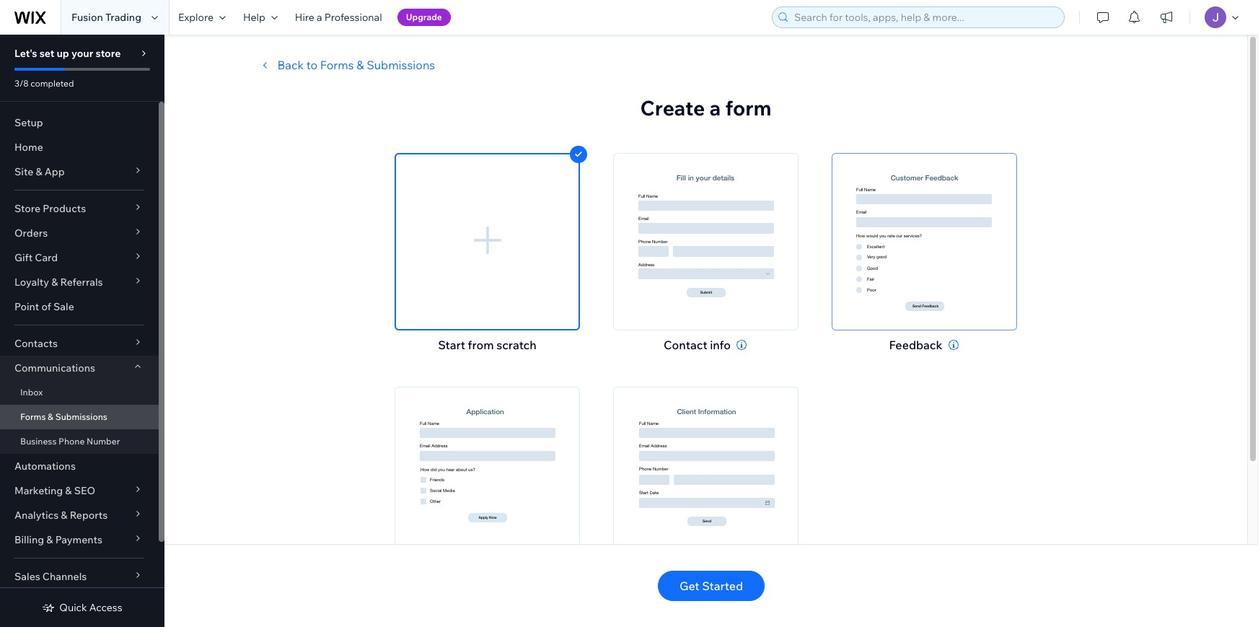 Task type: vqa. For each thing, say whether or not it's contained in the screenshot.
the left a
yes



Task type: describe. For each thing, give the bounding box(es) containing it.
submissions inside sidebar element
[[55, 411, 107, 422]]

set
[[39, 47, 54, 60]]

let's set up your store
[[14, 47, 121, 60]]

setup link
[[0, 110, 159, 135]]

marketing
[[14, 484, 63, 497]]

point
[[14, 300, 39, 313]]

number
[[87, 436, 120, 447]]

get started
[[680, 579, 744, 593]]

billing & payments button
[[0, 528, 159, 552]]

back to forms & submissions button
[[256, 56, 435, 74]]

& inside back to forms & submissions button
[[357, 58, 364, 72]]

start
[[438, 338, 466, 352]]

started
[[702, 579, 744, 593]]

quick access button
[[42, 601, 122, 614]]

sales
[[14, 570, 40, 583]]

card
[[35, 251, 58, 264]]

hire a professional link
[[286, 0, 391, 35]]

site & app button
[[0, 160, 159, 184]]

automations link
[[0, 454, 159, 479]]

billing
[[14, 533, 44, 546]]

contact
[[664, 338, 708, 352]]

store
[[14, 202, 40, 215]]

contact info
[[664, 338, 731, 352]]

business phone number
[[20, 436, 120, 447]]

submissions inside button
[[367, 58, 435, 72]]

loyalty & referrals
[[14, 276, 103, 289]]

business phone number link
[[0, 429, 159, 454]]

loyalty
[[14, 276, 49, 289]]

store products button
[[0, 196, 159, 221]]

products
[[43, 202, 86, 215]]

up
[[57, 47, 69, 60]]

payments
[[55, 533, 102, 546]]

loyalty & referrals button
[[0, 270, 159, 295]]

store
[[96, 47, 121, 60]]

start from scratch
[[438, 338, 537, 352]]

forms inside forms & submissions link
[[20, 411, 46, 422]]

marketing & seo button
[[0, 479, 159, 503]]

automations
[[14, 460, 76, 473]]

channels
[[42, 570, 87, 583]]

contacts button
[[0, 331, 159, 356]]

inbox link
[[0, 380, 159, 405]]

reports
[[70, 509, 108, 522]]

& for submissions
[[48, 411, 53, 422]]

sales channels button
[[0, 564, 159, 589]]

feedback
[[890, 338, 943, 352]]

& for app
[[36, 165, 42, 178]]

3/8 completed
[[14, 78, 74, 89]]

back to forms & submissions
[[278, 58, 435, 72]]

access
[[89, 601, 122, 614]]

let's
[[14, 47, 37, 60]]

back
[[278, 58, 304, 72]]

explore
[[178, 11, 214, 24]]

site & app
[[14, 165, 65, 178]]

setup
[[14, 116, 43, 129]]

forms inside back to forms & submissions button
[[320, 58, 354, 72]]

analytics & reports
[[14, 509, 108, 522]]

gift card button
[[0, 245, 159, 270]]

3/8
[[14, 78, 29, 89]]

marketing & seo
[[14, 484, 95, 497]]

info
[[710, 338, 731, 352]]

home link
[[0, 135, 159, 160]]

referrals
[[60, 276, 103, 289]]

quick access
[[59, 601, 122, 614]]

communications
[[14, 362, 95, 375]]

home
[[14, 141, 43, 154]]

get
[[680, 579, 700, 593]]

store products
[[14, 202, 86, 215]]

a for form
[[710, 95, 721, 121]]



Task type: locate. For each thing, give the bounding box(es) containing it.
completed
[[30, 78, 74, 89]]

sidebar element
[[0, 35, 165, 627]]

to
[[307, 58, 318, 72]]

fusion
[[71, 11, 103, 24]]

& for seo
[[65, 484, 72, 497]]

& right site
[[36, 165, 42, 178]]

0 vertical spatial a
[[317, 11, 322, 24]]

0 horizontal spatial a
[[317, 11, 322, 24]]

seo
[[74, 484, 95, 497]]

analytics & reports button
[[0, 503, 159, 528]]

& for payments
[[46, 533, 53, 546]]

0 vertical spatial submissions
[[367, 58, 435, 72]]

phone
[[59, 436, 85, 447]]

hire a professional
[[295, 11, 382, 24]]

a right hire
[[317, 11, 322, 24]]

professional
[[325, 11, 382, 24]]

& up business
[[48, 411, 53, 422]]

forms & submissions
[[20, 411, 107, 422]]

help button
[[235, 0, 286, 35]]

& for referrals
[[51, 276, 58, 289]]

& for reports
[[61, 509, 68, 522]]

create a form
[[641, 95, 772, 121]]

app
[[45, 165, 65, 178]]

a for professional
[[317, 11, 322, 24]]

& inside 'marketing & seo' dropdown button
[[65, 484, 72, 497]]

& right billing
[[46, 533, 53, 546]]

fusion trading
[[71, 11, 141, 24]]

Search for tools, apps, help & more... field
[[790, 7, 1060, 27]]

point of sale link
[[0, 295, 159, 319]]

form
[[726, 95, 772, 121]]

& right loyalty at left
[[51, 276, 58, 289]]

quick
[[59, 601, 87, 614]]

& down the professional
[[357, 58, 364, 72]]

1 vertical spatial forms
[[20, 411, 46, 422]]

business
[[20, 436, 57, 447]]

trading
[[105, 11, 141, 24]]

hire
[[295, 11, 315, 24]]

billing & payments
[[14, 533, 102, 546]]

from
[[468, 338, 494, 352]]

0 vertical spatial forms
[[320, 58, 354, 72]]

forms & submissions link
[[0, 405, 159, 429]]

your
[[71, 47, 93, 60]]

& inside forms & submissions link
[[48, 411, 53, 422]]

create
[[641, 95, 705, 121]]

get started button
[[658, 571, 765, 601]]

forms down inbox
[[20, 411, 46, 422]]

point of sale
[[14, 300, 74, 313]]

orders
[[14, 227, 48, 240]]

a left form
[[710, 95, 721, 121]]

1 vertical spatial submissions
[[55, 411, 107, 422]]

a
[[317, 11, 322, 24], [710, 95, 721, 121]]

1 horizontal spatial forms
[[320, 58, 354, 72]]

& inside loyalty & referrals popup button
[[51, 276, 58, 289]]

submissions down inbox link
[[55, 411, 107, 422]]

submissions down "upgrade" button in the top left of the page
[[367, 58, 435, 72]]

upgrade button
[[397, 9, 451, 26]]

& inside billing & payments popup button
[[46, 533, 53, 546]]

submissions
[[367, 58, 435, 72], [55, 411, 107, 422]]

inbox
[[20, 387, 43, 398]]

& left reports
[[61, 509, 68, 522]]

1 horizontal spatial a
[[710, 95, 721, 121]]

of
[[41, 300, 51, 313]]

contacts
[[14, 337, 58, 350]]

1 horizontal spatial submissions
[[367, 58, 435, 72]]

gift
[[14, 251, 33, 264]]

communications button
[[0, 356, 159, 380]]

sale
[[53, 300, 74, 313]]

gift card
[[14, 251, 58, 264]]

help
[[243, 11, 266, 24]]

0 horizontal spatial submissions
[[55, 411, 107, 422]]

site
[[14, 165, 33, 178]]

0 horizontal spatial forms
[[20, 411, 46, 422]]

upgrade
[[406, 12, 442, 22]]

1 vertical spatial a
[[710, 95, 721, 121]]

& left the seo
[[65, 484, 72, 497]]

& inside analytics & reports dropdown button
[[61, 509, 68, 522]]

scratch
[[497, 338, 537, 352]]

sales channels
[[14, 570, 87, 583]]

forms right to
[[320, 58, 354, 72]]

analytics
[[14, 509, 59, 522]]

& inside site & app popup button
[[36, 165, 42, 178]]

orders button
[[0, 221, 159, 245]]



